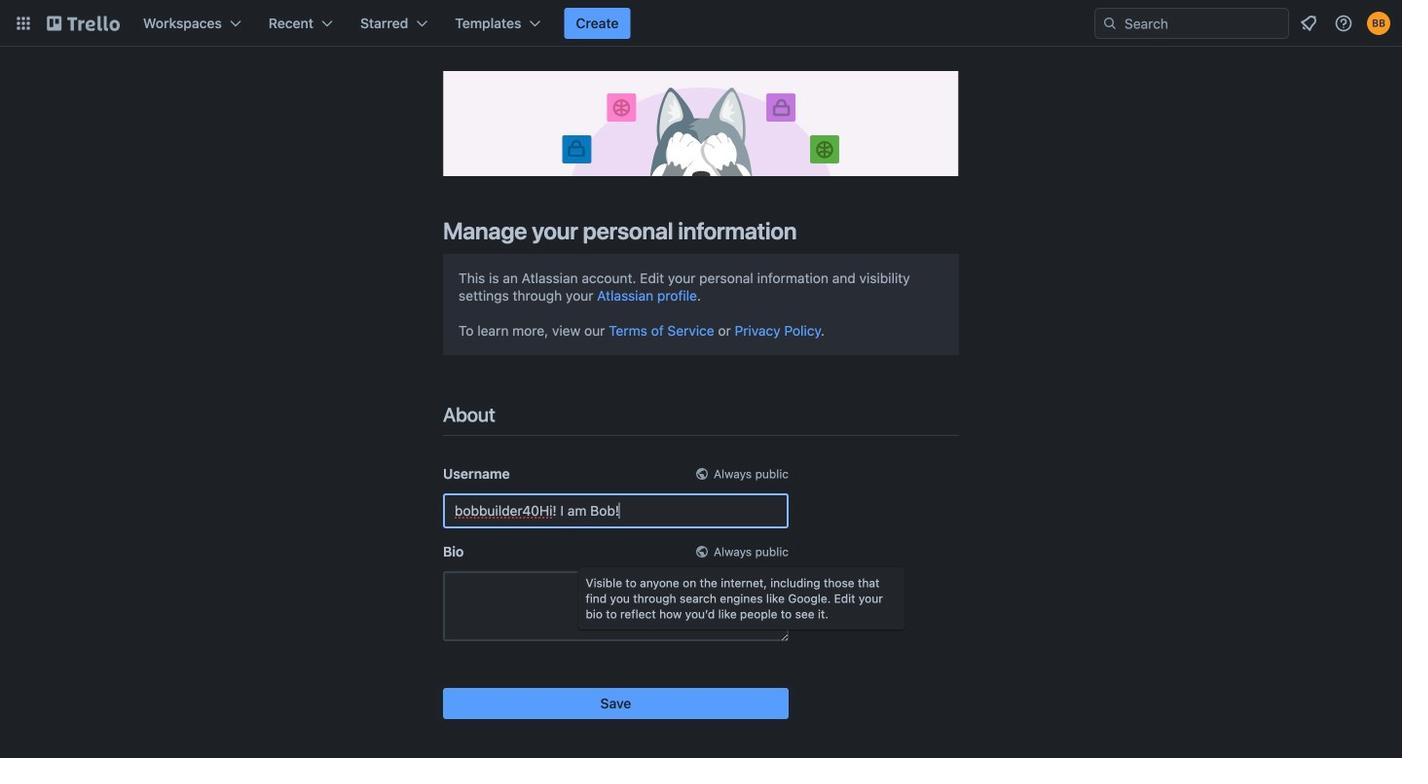 Task type: vqa. For each thing, say whether or not it's contained in the screenshot.
share related to Share on social media
no



Task type: locate. For each thing, give the bounding box(es) containing it.
tooltip
[[578, 568, 905, 630]]

None text field
[[443, 494, 789, 529], [443, 572, 789, 642], [443, 494, 789, 529], [443, 572, 789, 642]]

primary element
[[0, 0, 1403, 47]]

back to home image
[[47, 8, 120, 39]]

search image
[[1103, 16, 1118, 31]]

open information menu image
[[1335, 14, 1354, 33]]



Task type: describe. For each thing, give the bounding box(es) containing it.
Search field
[[1118, 10, 1289, 37]]

0 notifications image
[[1298, 12, 1321, 35]]

bob builder (bobbuilder40) image
[[1368, 12, 1391, 35]]



